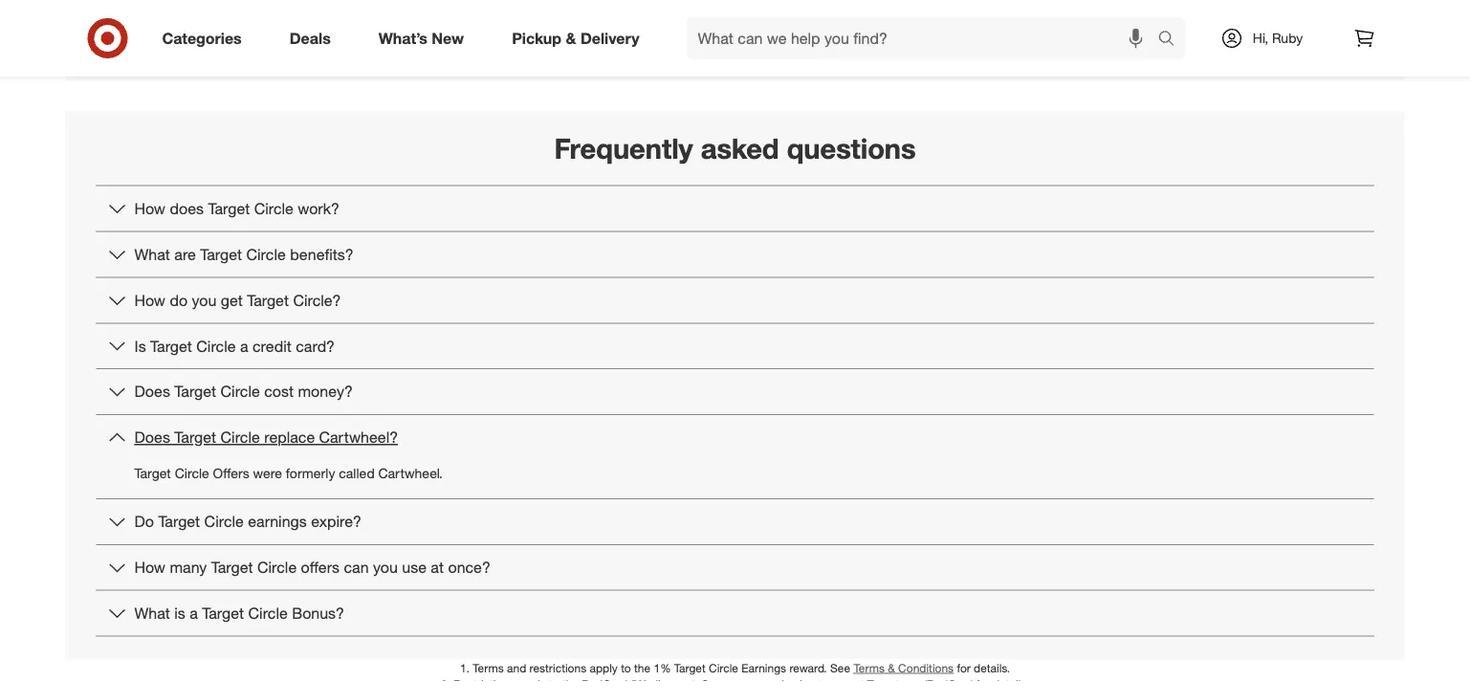 Task type: locate. For each thing, give the bounding box(es) containing it.
target right is
[[202, 604, 244, 623]]

2 what from the top
[[134, 604, 170, 623]]

a
[[240, 337, 248, 355], [190, 604, 198, 623]]

categories
[[162, 29, 242, 47]]

and
[[625, 15, 651, 33], [507, 661, 527, 675]]

are
[[174, 245, 196, 264]]

target right 1% at left bottom
[[675, 661, 706, 675]]

does up do
[[134, 428, 170, 447]]

how left does
[[134, 199, 166, 218]]

1 how from the top
[[134, 199, 166, 218]]

1 horizontal spatial terms
[[854, 661, 885, 675]]

apply
[[590, 661, 618, 675]]

3 how from the top
[[134, 558, 166, 577]]

does for does target circle cost money?
[[134, 382, 170, 401]]

what for what are target circle benefits?
[[134, 245, 170, 264]]

votes
[[656, 15, 692, 33]]

target right do
[[158, 512, 200, 531]]

what are target circle benefits?
[[134, 245, 354, 264]]

and for earnings
[[625, 15, 651, 33]]

how do you get target circle?
[[134, 291, 341, 310]]

and left "restrictions" at the left of page
[[507, 661, 527, 675]]

1 what from the top
[[134, 245, 170, 264]]

target right are
[[200, 245, 242, 264]]

is target circle a credit card?
[[134, 337, 335, 355]]

1 horizontal spatial earnings
[[562, 15, 621, 33]]

what are target circle benefits? button
[[96, 232, 1375, 277]]

0 horizontal spatial and
[[507, 661, 527, 675]]

circle
[[254, 199, 294, 218], [246, 245, 286, 264], [196, 337, 236, 355], [221, 382, 260, 401], [221, 428, 260, 447], [175, 465, 209, 482], [204, 512, 244, 531], [257, 558, 297, 577], [248, 604, 288, 623], [709, 661, 739, 675]]

1 vertical spatial does
[[134, 428, 170, 447]]

hi, ruby
[[1253, 30, 1304, 46]]

1 vertical spatial and
[[507, 661, 527, 675]]

cartwheel?
[[319, 428, 398, 447]]

benefits?
[[290, 245, 354, 264]]

get
[[221, 291, 243, 310]]

a right is
[[190, 604, 198, 623]]

terms & conditions link
[[854, 661, 954, 675]]

track earnings and votes here after making eligible purchases.
[[522, 15, 949, 33]]

categories link
[[146, 17, 266, 59]]

how
[[134, 199, 166, 218], [134, 291, 166, 310], [134, 558, 166, 577]]

how for how does target circle work?
[[134, 199, 166, 218]]

0 horizontal spatial a
[[190, 604, 198, 623]]

does inside dropdown button
[[134, 382, 170, 401]]

1 horizontal spatial you
[[373, 558, 398, 577]]

what
[[134, 245, 170, 264], [134, 604, 170, 623]]

how do you get target circle? button
[[96, 278, 1375, 323]]

target right does
[[208, 199, 250, 218]]

how left many
[[134, 558, 166, 577]]

how does target circle work?
[[134, 199, 340, 218]]

2 does from the top
[[134, 428, 170, 447]]

1 vertical spatial you
[[373, 558, 398, 577]]

2 how from the top
[[134, 291, 166, 310]]

you right the do
[[192, 291, 217, 310]]

search button
[[1150, 17, 1196, 63]]

deals link
[[273, 17, 355, 59]]

1 does from the top
[[134, 382, 170, 401]]

new
[[432, 29, 464, 47]]

0 vertical spatial earnings
[[562, 15, 621, 33]]

after
[[731, 15, 763, 33]]

earnings
[[742, 661, 787, 675]]

how left the do
[[134, 291, 166, 310]]

circle inside 'dropdown button'
[[246, 245, 286, 264]]

a inside dropdown button
[[240, 337, 248, 355]]

and left the "votes"
[[625, 15, 651, 33]]

asked
[[701, 131, 780, 165]]

what's new
[[379, 29, 464, 47]]

ruby
[[1273, 30, 1304, 46]]

earnings inside dropdown button
[[248, 512, 307, 531]]

earnings down were
[[248, 512, 307, 531]]

0 vertical spatial a
[[240, 337, 248, 355]]

0 vertical spatial how
[[134, 199, 166, 218]]

1 vertical spatial earnings
[[248, 512, 307, 531]]

earnings
[[562, 15, 621, 33], [248, 512, 307, 531]]

purchases.
[[874, 15, 949, 33]]

how for how do you get target circle?
[[134, 291, 166, 310]]

0 vertical spatial what
[[134, 245, 170, 264]]

does inside dropdown button
[[134, 428, 170, 447]]

0 horizontal spatial &
[[566, 29, 577, 47]]

what inside what are target circle benefits? 'dropdown button'
[[134, 245, 170, 264]]

what left are
[[134, 245, 170, 264]]

for
[[957, 661, 971, 675]]

terms right 1.
[[473, 661, 504, 675]]

do target circle earnings expire? button
[[96, 500, 1375, 544]]

does for does target circle replace cartwheel?
[[134, 428, 170, 447]]

track
[[522, 15, 558, 33]]

0 vertical spatial does
[[134, 382, 170, 401]]

target
[[208, 199, 250, 218], [200, 245, 242, 264], [247, 291, 289, 310], [150, 337, 192, 355], [174, 382, 216, 401], [174, 428, 216, 447], [134, 465, 171, 482], [158, 512, 200, 531], [211, 558, 253, 577], [202, 604, 244, 623], [675, 661, 706, 675]]

target up do
[[134, 465, 171, 482]]

what is a target circle bonus?
[[134, 604, 345, 623]]

1 vertical spatial what
[[134, 604, 170, 623]]

does target circle cost money? button
[[96, 370, 1375, 414]]

do target circle earnings expire?
[[134, 512, 362, 531]]

how many target circle offers can you use at once? button
[[96, 545, 1375, 590]]

0 horizontal spatial terms
[[473, 661, 504, 675]]

once?
[[448, 558, 491, 577]]

card?
[[296, 337, 335, 355]]

1 vertical spatial how
[[134, 291, 166, 310]]

you
[[192, 291, 217, 310], [373, 558, 398, 577]]

questions
[[787, 131, 916, 165]]

0 horizontal spatial earnings
[[248, 512, 307, 531]]

does
[[134, 382, 170, 401], [134, 428, 170, 447]]

what for what is a target circle bonus?
[[134, 604, 170, 623]]

frequently
[[555, 131, 694, 165]]

called
[[339, 465, 375, 482]]

see
[[831, 661, 851, 675]]

pickup & delivery
[[512, 29, 640, 47]]

1 horizontal spatial and
[[625, 15, 651, 33]]

terms right see
[[854, 661, 885, 675]]

2 vertical spatial how
[[134, 558, 166, 577]]

0 vertical spatial &
[[566, 29, 577, 47]]

does down the is
[[134, 382, 170, 401]]

0 vertical spatial and
[[625, 15, 651, 33]]

0 horizontal spatial you
[[192, 291, 217, 310]]

earnings right track
[[562, 15, 621, 33]]

target right get
[[247, 291, 289, 310]]

work?
[[298, 199, 340, 218]]

a left credit
[[240, 337, 248, 355]]

1 horizontal spatial a
[[240, 337, 248, 355]]

terms
[[473, 661, 504, 675], [854, 661, 885, 675]]

you left use
[[373, 558, 398, 577]]

& left conditions
[[888, 661, 896, 675]]

pickup & delivery link
[[496, 17, 664, 59]]

conditions
[[899, 661, 954, 675]]

1 vertical spatial a
[[190, 604, 198, 623]]

what left is
[[134, 604, 170, 623]]

&
[[566, 29, 577, 47], [888, 661, 896, 675]]

1 horizontal spatial &
[[888, 661, 896, 675]]

what inside 'what is a target circle bonus?' dropdown button
[[134, 604, 170, 623]]

& right track
[[566, 29, 577, 47]]



Task type: vqa. For each thing, say whether or not it's contained in the screenshot.
and
yes



Task type: describe. For each thing, give the bounding box(es) containing it.
what's
[[379, 29, 428, 47]]

can
[[344, 558, 369, 577]]

the
[[635, 661, 651, 675]]

reward.
[[790, 661, 827, 675]]

details.
[[974, 661, 1011, 675]]

2 terms from the left
[[854, 661, 885, 675]]

target down is target circle a credit card?
[[174, 382, 216, 401]]

offers
[[301, 558, 340, 577]]

frequently asked questions
[[555, 131, 916, 165]]

replace
[[264, 428, 315, 447]]

does target circle cost money?
[[134, 382, 353, 401]]

credit
[[253, 337, 292, 355]]

expire?
[[311, 512, 362, 531]]

at
[[431, 558, 444, 577]]

1. terms and restrictions apply to the 1% target circle earnings reward. see terms & conditions for details.
[[460, 661, 1011, 675]]

circle?
[[293, 291, 341, 310]]

bonus?
[[292, 604, 345, 623]]

does target circle replace cartwheel?
[[134, 428, 398, 447]]

a inside dropdown button
[[190, 604, 198, 623]]

here
[[697, 15, 727, 33]]

how does target circle work? button
[[96, 186, 1375, 231]]

does
[[170, 199, 204, 218]]

is target circle a credit card? button
[[96, 324, 1375, 369]]

money?
[[298, 382, 353, 401]]

search
[[1150, 31, 1196, 49]]

offers
[[213, 465, 249, 482]]

and for terms
[[507, 661, 527, 675]]

many
[[170, 558, 207, 577]]

were
[[253, 465, 282, 482]]

pickup
[[512, 29, 562, 47]]

target right many
[[211, 558, 253, 577]]

how many target circle offers can you use at once?
[[134, 558, 491, 577]]

to
[[621, 661, 631, 675]]

target up offers
[[174, 428, 216, 447]]

0 vertical spatial you
[[192, 291, 217, 310]]

hi,
[[1253, 30, 1269, 46]]

do
[[134, 512, 154, 531]]

What can we help you find? suggestions appear below search field
[[687, 17, 1163, 59]]

target right the is
[[150, 337, 192, 355]]

use
[[402, 558, 427, 577]]

cartwheel.
[[379, 465, 443, 482]]

is
[[134, 337, 146, 355]]

target inside 'dropdown button'
[[200, 245, 242, 264]]

delivery
[[581, 29, 640, 47]]

is
[[174, 604, 186, 623]]

eligible
[[821, 15, 870, 33]]

formerly
[[286, 465, 335, 482]]

target circle offers were formerly called cartwheel.
[[134, 465, 443, 482]]

making
[[767, 15, 817, 33]]

what is a target circle bonus? button
[[96, 591, 1375, 636]]

restrictions
[[530, 661, 587, 675]]

1 terms from the left
[[473, 661, 504, 675]]

how for how many target circle offers can you use at once?
[[134, 558, 166, 577]]

cost
[[264, 382, 294, 401]]

deals
[[290, 29, 331, 47]]

1.
[[460, 661, 470, 675]]

what's new link
[[362, 17, 488, 59]]

1 vertical spatial &
[[888, 661, 896, 675]]

1%
[[654, 661, 671, 675]]

does target circle replace cartwheel? button
[[96, 415, 1375, 460]]

do
[[170, 291, 188, 310]]



